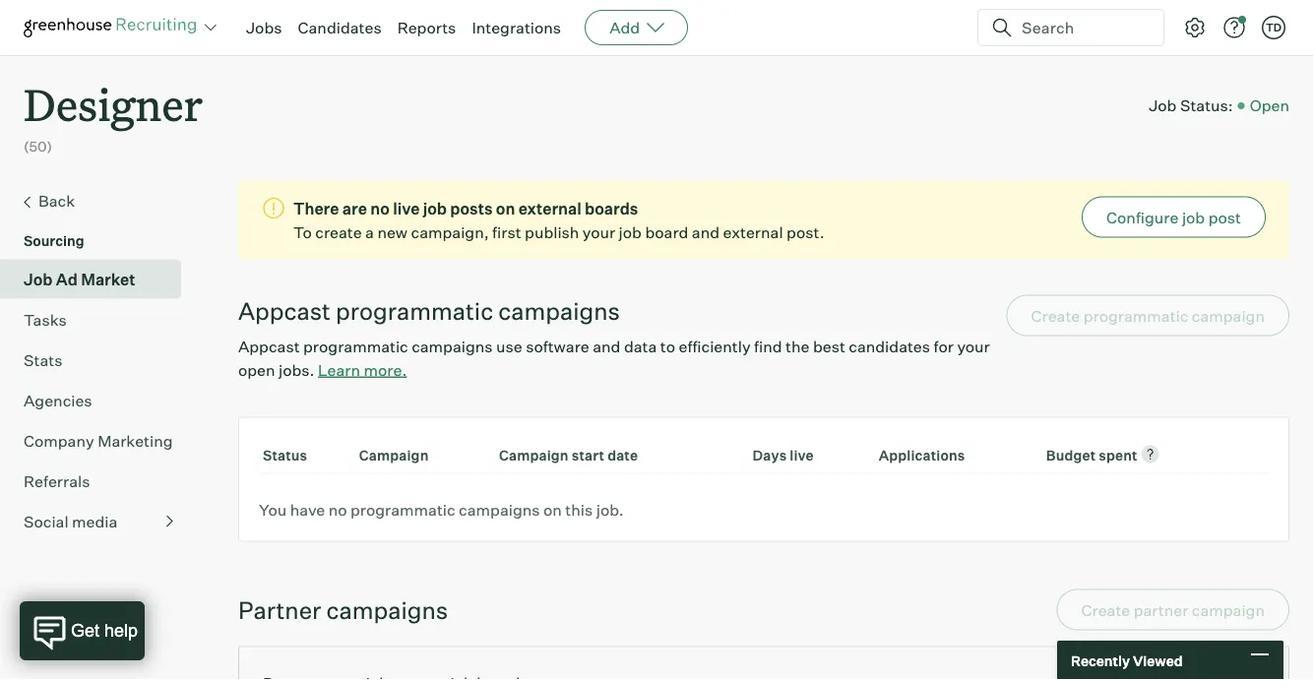 Task type: locate. For each thing, give the bounding box(es) containing it.
0 horizontal spatial external
[[519, 199, 582, 218]]

0 horizontal spatial campaign
[[359, 447, 429, 464]]

candidates
[[298, 18, 382, 37]]

no
[[371, 199, 390, 218], [329, 500, 347, 520]]

0 horizontal spatial on
[[496, 199, 515, 218]]

0 vertical spatial your
[[583, 222, 616, 242]]

0 vertical spatial live
[[393, 199, 420, 218]]

no for programmatic
[[329, 500, 347, 520]]

and
[[692, 222, 720, 242], [593, 336, 621, 356]]

campaign
[[359, 447, 429, 464], [499, 447, 569, 464]]

1 horizontal spatial your
[[958, 336, 990, 356]]

stats link
[[24, 348, 173, 372]]

0 vertical spatial job
[[1149, 96, 1177, 115]]

add
[[610, 18, 640, 37]]

job left ad
[[24, 270, 53, 289]]

Top navigation search text field
[[1014, 8, 1152, 47]]

and inside appcast programmatic campaigns use software and data to efficiently find the best candidates for your open jobs.
[[593, 336, 621, 356]]

1 vertical spatial external
[[723, 222, 783, 242]]

campaign left start
[[499, 447, 569, 464]]

1 campaign from the left
[[359, 447, 429, 464]]

switch applications image
[[203, 18, 219, 37]]

programmatic up more.
[[336, 296, 493, 326]]

configure job post
[[1107, 207, 1242, 227]]

jobs link
[[246, 18, 282, 37]]

your
[[583, 222, 616, 242], [958, 336, 990, 356]]

your right the for
[[958, 336, 990, 356]]

post
[[1209, 207, 1242, 227]]

company marketing link
[[24, 429, 173, 453]]

back link
[[24, 189, 173, 214]]

and left data
[[593, 336, 621, 356]]

and right board
[[692, 222, 720, 242]]

programmatic right have in the bottom left of the page
[[351, 500, 456, 520]]

on up first
[[496, 199, 515, 218]]

programmatic inside appcast programmatic campaigns use software and data to efficiently find the best candidates for your open jobs.
[[303, 336, 408, 356]]

no inside there are no live job posts on external boards to create a new campaign, first publish your job board and external post.
[[371, 199, 390, 218]]

0 vertical spatial appcast
[[238, 296, 331, 326]]

job up campaign,
[[423, 199, 447, 218]]

(50)
[[24, 138, 52, 155]]

no for live
[[371, 199, 390, 218]]

appcast inside appcast programmatic campaigns use software and data to efficiently find the best candidates for your open jobs.
[[238, 336, 300, 356]]

first
[[492, 222, 522, 242]]

0 vertical spatial no
[[371, 199, 390, 218]]

candidates link
[[298, 18, 382, 37]]

data
[[624, 336, 657, 356]]

integrations
[[472, 18, 561, 37]]

appcast
[[238, 296, 331, 326], [238, 336, 300, 356]]

days
[[753, 447, 787, 464]]

1 horizontal spatial no
[[371, 199, 390, 218]]

appcast programmatic campaigns use software and data to efficiently find the best candidates for your open jobs.
[[238, 336, 990, 380]]

external
[[519, 199, 582, 218], [723, 222, 783, 242]]

status
[[263, 447, 307, 464]]

programmatic up learn more.
[[303, 336, 408, 356]]

appcast programmatic campaigns
[[238, 296, 620, 326]]

0 horizontal spatial and
[[593, 336, 621, 356]]

job left post
[[1183, 207, 1206, 227]]

open
[[1250, 96, 1290, 115]]

appcast up the open
[[238, 336, 300, 356]]

1 horizontal spatial on
[[544, 500, 562, 520]]

campaign for campaign start date
[[499, 447, 569, 464]]

1 vertical spatial job
[[24, 270, 53, 289]]

job
[[1149, 96, 1177, 115], [24, 270, 53, 289]]

job
[[423, 199, 447, 218], [1183, 207, 1206, 227], [619, 222, 642, 242]]

1 horizontal spatial job
[[1149, 96, 1177, 115]]

configure job post button
[[1082, 197, 1266, 238]]

switch applications element
[[199, 16, 223, 39]]

external up publish
[[519, 199, 582, 218]]

live right the days
[[790, 447, 814, 464]]

no right are
[[371, 199, 390, 218]]

more.
[[364, 360, 407, 380]]

1 horizontal spatial external
[[723, 222, 783, 242]]

job down boards
[[619, 222, 642, 242]]

external left post.
[[723, 222, 783, 242]]

appcast for appcast programmatic campaigns
[[238, 296, 331, 326]]

programmatic
[[336, 296, 493, 326], [303, 336, 408, 356], [351, 500, 456, 520]]

1 vertical spatial and
[[593, 336, 621, 356]]

job for job ad market
[[24, 270, 53, 289]]

live
[[393, 199, 420, 218], [790, 447, 814, 464]]

jobs
[[246, 18, 282, 37]]

1 vertical spatial no
[[329, 500, 347, 520]]

2 campaign from the left
[[499, 447, 569, 464]]

1 vertical spatial on
[[544, 500, 562, 520]]

live up new
[[393, 199, 420, 218]]

campaigns inside appcast programmatic campaigns use software and data to efficiently find the best candidates for your open jobs.
[[412, 336, 493, 356]]

best
[[813, 336, 846, 356]]

0 vertical spatial on
[[496, 199, 515, 218]]

on
[[496, 199, 515, 218], [544, 500, 562, 520]]

agencies link
[[24, 389, 173, 412]]

td button
[[1262, 16, 1286, 39]]

0 horizontal spatial your
[[583, 222, 616, 242]]

1 vertical spatial appcast
[[238, 336, 300, 356]]

campaign up "you have no programmatic campaigns on this job."
[[359, 447, 429, 464]]

0 horizontal spatial live
[[393, 199, 420, 218]]

campaigns
[[499, 296, 620, 326], [412, 336, 493, 356], [459, 500, 540, 520], [326, 595, 448, 625]]

no right have in the bottom left of the page
[[329, 500, 347, 520]]

0 horizontal spatial no
[[329, 500, 347, 520]]

td
[[1266, 21, 1282, 34]]

job left status:
[[1149, 96, 1177, 115]]

there
[[293, 199, 339, 218]]

campaign,
[[411, 222, 489, 242]]

configure
[[1107, 207, 1179, 227]]

stats
[[24, 350, 62, 370]]

days live
[[753, 447, 814, 464]]

1 horizontal spatial and
[[692, 222, 720, 242]]

configure image
[[1184, 16, 1207, 39]]

0 horizontal spatial job
[[24, 270, 53, 289]]

designer link
[[24, 55, 203, 137]]

recently
[[1071, 652, 1130, 669]]

your down boards
[[583, 222, 616, 242]]

tasks
[[24, 310, 67, 330]]

and inside there are no live job posts on external boards to create a new campaign, first publish your job board and external post.
[[692, 222, 720, 242]]

1 horizontal spatial campaign
[[499, 447, 569, 464]]

post.
[[787, 222, 825, 242]]

job for job status:
[[1149, 96, 1177, 115]]

use
[[496, 336, 523, 356]]

company marketing
[[24, 431, 173, 451]]

td button
[[1259, 12, 1290, 43]]

0 vertical spatial programmatic
[[336, 296, 493, 326]]

1 appcast from the top
[[238, 296, 331, 326]]

budget spent
[[1047, 447, 1138, 464]]

tasks link
[[24, 308, 173, 332]]

1 vertical spatial programmatic
[[303, 336, 408, 356]]

job.
[[596, 500, 624, 520]]

appcast up jobs.
[[238, 296, 331, 326]]

1 vertical spatial your
[[958, 336, 990, 356]]

1 vertical spatial live
[[790, 447, 814, 464]]

open
[[238, 360, 275, 380]]

designer
[[24, 75, 203, 133]]

2 horizontal spatial job
[[1183, 207, 1206, 227]]

learn
[[318, 360, 360, 380]]

on left this on the bottom of page
[[544, 500, 562, 520]]

2 appcast from the top
[[238, 336, 300, 356]]

board
[[645, 222, 689, 242]]

job inside job ad market link
[[24, 270, 53, 289]]

0 vertical spatial and
[[692, 222, 720, 242]]

publish
[[525, 222, 579, 242]]



Task type: vqa. For each thing, say whether or not it's contained in the screenshot.
Agencies
yes



Task type: describe. For each thing, give the bounding box(es) containing it.
this
[[566, 500, 593, 520]]

back
[[38, 191, 75, 210]]

on inside there are no live job posts on external boards to create a new campaign, first publish your job board and external post.
[[496, 199, 515, 218]]

you have no programmatic campaigns on this job.
[[259, 500, 624, 520]]

new
[[378, 222, 408, 242]]

market
[[81, 270, 135, 289]]

status:
[[1181, 96, 1234, 115]]

campaign start date
[[499, 447, 638, 464]]

start
[[572, 447, 605, 464]]

partner campaigns
[[238, 595, 448, 625]]

are
[[343, 199, 367, 218]]

there are no live job posts on external boards to create a new campaign, first publish your job board and external post.
[[293, 199, 825, 242]]

applications
[[879, 447, 966, 464]]

reports
[[397, 18, 456, 37]]

agencies
[[24, 391, 92, 410]]

viewed
[[1133, 652, 1183, 669]]

campaign for campaign
[[359, 447, 429, 464]]

you
[[259, 500, 287, 520]]

reports link
[[397, 18, 456, 37]]

your inside appcast programmatic campaigns use software and data to efficiently find the best candidates for your open jobs.
[[958, 336, 990, 356]]

1 horizontal spatial job
[[619, 222, 642, 242]]

0 horizontal spatial job
[[423, 199, 447, 218]]

integrations link
[[472, 18, 561, 37]]

find
[[754, 336, 782, 356]]

recently viewed
[[1071, 652, 1183, 669]]

designer (50)
[[24, 75, 203, 155]]

to
[[661, 336, 676, 356]]

programmatic for appcast programmatic campaigns
[[336, 296, 493, 326]]

efficiently
[[679, 336, 751, 356]]

have
[[290, 500, 325, 520]]

the
[[786, 336, 810, 356]]

0 vertical spatial external
[[519, 199, 582, 218]]

your inside there are no live job posts on external boards to create a new campaign, first publish your job board and external post.
[[583, 222, 616, 242]]

job ad market link
[[24, 268, 173, 291]]

spent
[[1099, 447, 1138, 464]]

ad
[[56, 270, 78, 289]]

job inside button
[[1183, 207, 1206, 227]]

media
[[72, 512, 118, 531]]

2 vertical spatial programmatic
[[351, 500, 456, 520]]

live inside there are no live job posts on external boards to create a new campaign, first publish your job board and external post.
[[393, 199, 420, 218]]

create
[[315, 222, 362, 242]]

company
[[24, 431, 94, 451]]

candidates
[[849, 336, 931, 356]]

for
[[934, 336, 954, 356]]

job ad market
[[24, 270, 135, 289]]

social media link
[[24, 510, 173, 533]]

date
[[608, 447, 638, 464]]

boards
[[585, 199, 639, 218]]

programmatic for appcast programmatic campaigns use software and data to efficiently find the best candidates for your open jobs.
[[303, 336, 408, 356]]

referrals
[[24, 471, 90, 491]]

partner
[[238, 595, 321, 625]]

budget
[[1047, 447, 1096, 464]]

referrals link
[[24, 469, 173, 493]]

to
[[293, 222, 312, 242]]

learn more. link
[[318, 360, 407, 380]]

job status:
[[1149, 96, 1234, 115]]

software
[[526, 336, 590, 356]]

social
[[24, 512, 69, 531]]

social media
[[24, 512, 118, 531]]

marketing
[[98, 431, 173, 451]]

1 horizontal spatial live
[[790, 447, 814, 464]]

appcast for appcast programmatic campaigns use software and data to efficiently find the best candidates for your open jobs.
[[238, 336, 300, 356]]

sourcing
[[24, 232, 84, 249]]

posts
[[450, 199, 493, 218]]

jobs.
[[279, 360, 315, 380]]

a
[[365, 222, 374, 242]]

add button
[[585, 10, 689, 45]]

learn more.
[[318, 360, 407, 380]]



